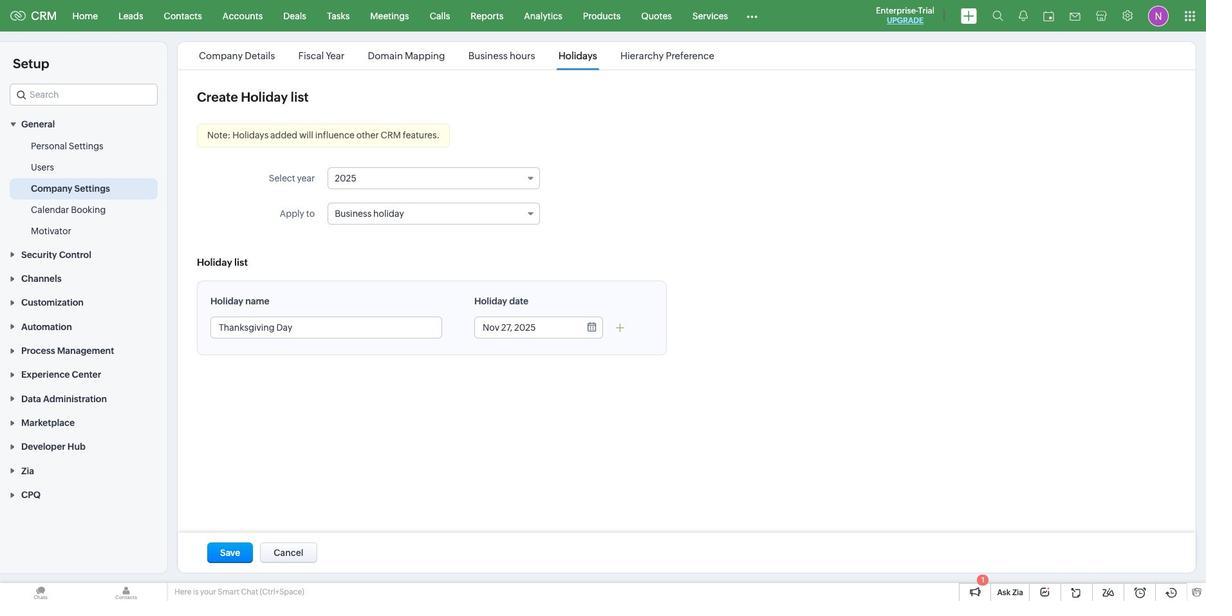 Task type: locate. For each thing, give the bounding box(es) containing it.
cell
[[583, 464, 601, 481]]

chats image
[[0, 583, 81, 601]]

MMM d, yyyy text field
[[475, 317, 578, 338]]

region
[[0, 136, 167, 242]]

grid
[[583, 464, 601, 481]]

Holiday name text field
[[211, 317, 442, 338]]

row
[[583, 464, 601, 481]]

list
[[187, 42, 726, 70]]

contacts image
[[86, 583, 167, 601]]



Task type: vqa. For each thing, say whether or not it's contained in the screenshot.
Criteria
no



